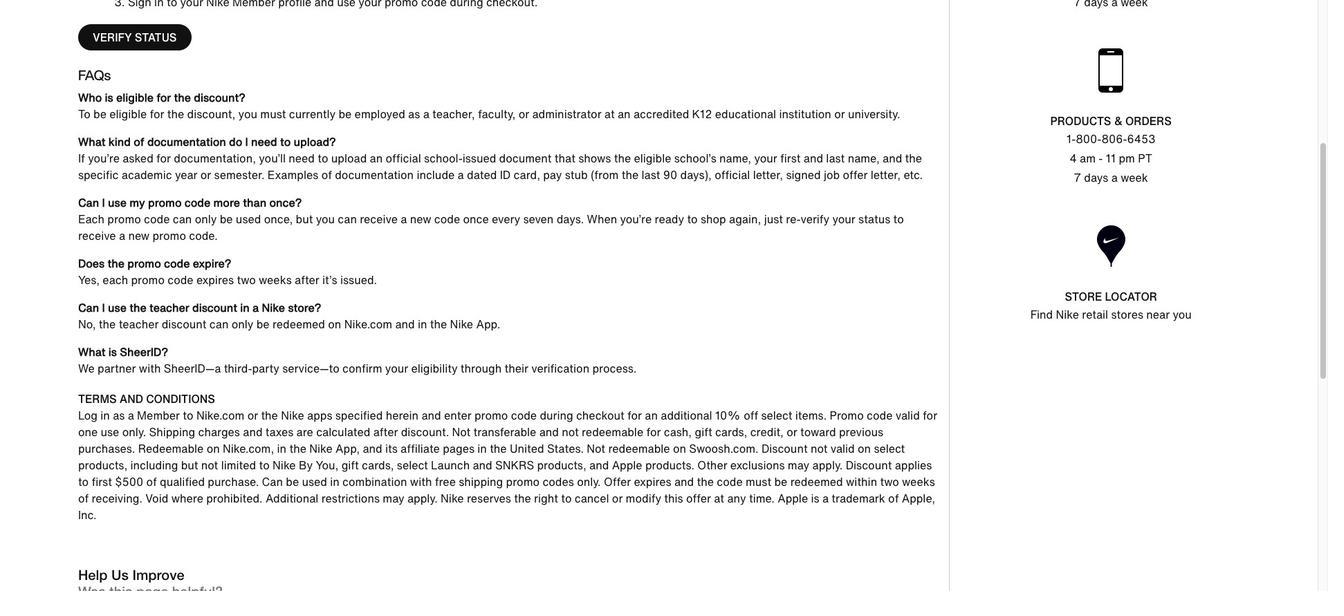 Task type: describe. For each thing, give the bounding box(es) containing it.
or right institution
[[834, 106, 845, 123]]

it's
[[322, 272, 337, 289]]

must inside terms and conditions log in as a member to nike.com or the nike apps specified herein and enter promo code during checkout for an additional 10% off select items. promo code valid for one use only. shipping charges and taxes are calculated after discount. not transferable and not redeemable for cash, gift cards, credit, or toward previous purchases. redeemable on nike.com, in the nike app, and its affiliate pages in the united states. not redeemable on swoosh.com. discount not valid on select products, including but not limited to nike by you, gift cards, select launch and snkrs products, and apple products. other exclusions may apply. discount applies to first $500 of qualified purchase. can be used in combination with free shipping promo codes only. offer expires and the code must be redeemed within two weeks of receiving. void where prohibited. additional restrictions may apply. nike reserves the right to cancel or modify this offer at any time. apple is a trademark of apple, inc.
[[746, 474, 771, 491]]

can for can i use the teacher discount in a nike store? no, the teacher discount can only be redeemed on nike.com and in the nike app.
[[78, 300, 99, 316]]

use for my
[[108, 195, 127, 211]]

for left discount,
[[157, 89, 171, 106]]

yes,
[[78, 272, 100, 289]]

than
[[243, 195, 266, 211]]

offer
[[604, 474, 631, 491]]

third-
[[224, 361, 252, 377]]

faqs
[[78, 65, 111, 85]]

week
[[1121, 170, 1148, 186]]

as inside who is eligible for the discount? to be eligible for the discount, you must currently be employed as a teacher, faculty, or administrator at an accredited k12 educational institution or university.
[[408, 106, 420, 123]]

discount down does the promo code expire? yes, each promo code expires two weeks after it's issued.
[[192, 300, 237, 316]]

orders
[[1125, 113, 1172, 129]]

0 vertical spatial only.
[[122, 424, 146, 441]]

1 horizontal spatial not
[[562, 424, 579, 441]]

1 vertical spatial documentation
[[335, 167, 414, 183]]

is for what
[[108, 344, 117, 361]]

on down additional
[[673, 441, 686, 457]]

if
[[78, 150, 85, 167]]

that
[[555, 150, 575, 167]]

after inside terms and conditions log in as a member to nike.com or the nike apps specified herein and enter promo code during checkout for an additional 10% off select items. promo code valid for one use only. shipping charges and taxes are calculated after discount. not transferable and not redeemable for cash, gift cards, credit, or toward previous purchases. redeemable on nike.com, in the nike app, and its affiliate pages in the united states. not redeemable on swoosh.com. discount not valid on select products, including but not limited to nike by you, gift cards, select launch and snkrs products, and apple products. other exclusions may apply. discount applies to first $500 of qualified purchase. can be used in combination with free shipping promo codes only. offer expires and the code must be redeemed within two weeks of receiving. void where prohibited. additional restrictions may apply. nike reserves the right to cancel or modify this offer at any time. apple is a trademark of apple, inc.
[[373, 424, 398, 441]]

1 horizontal spatial need
[[289, 150, 315, 167]]

inc.
[[78, 507, 97, 524]]

previous
[[839, 424, 883, 441]]

a inside products & orders 1-800-806-6453 4 am - 11 pm pt 7 days a week
[[1111, 170, 1118, 186]]

offer inside terms and conditions log in as a member to nike.com or the nike apps specified herein and enter promo code during checkout for an additional 10% off select items. promo code valid for one use only. shipping charges and taxes are calculated after discount. not transferable and not redeemable for cash, gift cards, credit, or toward previous purchases. redeemable on nike.com, in the nike app, and its affiliate pages in the united states. not redeemable on swoosh.com. discount not valid on select products, including but not limited to nike by you, gift cards, select launch and snkrs products, and apple products. other exclusions may apply. discount applies to first $500 of qualified purchase. can be used in combination with free shipping promo codes only. offer expires and the code must be redeemed within two weeks of receiving. void where prohibited. additional restrictions may apply. nike reserves the right to cancel or modify this offer at any time. apple is a trademark of apple, inc.
[[686, 491, 711, 507]]

party
[[252, 361, 279, 377]]

2 horizontal spatial select
[[874, 441, 905, 457]]

job
[[824, 167, 840, 183]]

by
[[299, 457, 313, 474]]

cancel
[[575, 491, 609, 507]]

1 name, from the left
[[719, 150, 751, 167]]

asked
[[123, 150, 153, 167]]

nike left app.
[[450, 316, 473, 333]]

verify
[[93, 29, 132, 46]]

to right status
[[893, 211, 904, 228]]

status
[[858, 211, 890, 228]]

restrictions
[[321, 491, 380, 507]]

an inside what kind of documentation do i need to upload? if you're asked for documentation, you'll need to upload an official school-issued document that shows the eligible school's name, your first and last name, and the specific academic year or semester. examples of documentation include a dated id card, pay stub (from the last 90 days), official letter, signed job offer letter, etc.
[[370, 150, 383, 167]]

0 vertical spatial documentation
[[147, 134, 226, 150]]

a inside can i use the teacher discount in a nike store? no, the teacher discount can only be redeemed on nike.com and in the nike app.
[[253, 300, 259, 316]]

can inside can i use the teacher discount in a nike store? no, the teacher discount can only be redeemed on nike.com and in the nike app.
[[209, 316, 229, 333]]

eligible inside what kind of documentation do i need to upload? if you're asked for documentation, you'll need to upload an official school-issued document that shows the eligible school's name, your first and last name, and the specific academic year or semester. examples of documentation include a dated id card, pay stub (from the last 90 days), official letter, signed job offer letter, etc.
[[634, 150, 671, 167]]

code right promo
[[867, 408, 893, 424]]

and left other
[[674, 474, 694, 491]]

promo right the does
[[127, 255, 161, 272]]

products
[[1050, 113, 1111, 129]]

locator
[[1105, 289, 1157, 305]]

for up "asked"
[[150, 106, 164, 123]]

11
[[1106, 150, 1116, 167]]

to right right
[[561, 491, 572, 507]]

you inside the can i use my promo code more than once? each promo code can only be used once, but you can receive a new code once every seven days. when you're ready to shop again, just re-verify your status to receive a new promo code.
[[316, 211, 335, 228]]

i for can i use the teacher discount in a nike store?
[[102, 300, 105, 316]]

nike down the launch
[[441, 491, 464, 507]]

1 horizontal spatial select
[[761, 408, 792, 424]]

code down code.
[[168, 272, 193, 289]]

weeks inside does the promo code expire? yes, each promo code expires two weeks after it's issued.
[[259, 272, 292, 289]]

code down swoosh.com.
[[717, 474, 743, 491]]

combination
[[342, 474, 407, 491]]

upload?
[[294, 134, 336, 150]]

1 vertical spatial valid
[[831, 441, 855, 457]]

store?
[[288, 300, 321, 316]]

days.
[[557, 211, 584, 228]]

card,
[[514, 167, 540, 183]]

of left apple,
[[888, 491, 899, 507]]

teacher,
[[432, 106, 475, 123]]

1 vertical spatial apple
[[778, 491, 808, 507]]

used inside terms and conditions log in as a member to nike.com or the nike apps specified herein and enter promo code during checkout for an additional 10% off select items. promo code valid for one use only. shipping charges and taxes are calculated after discount. not transferable and not redeemable for cash, gift cards, credit, or toward previous purchases. redeemable on nike.com, in the nike app, and its affiliate pages in the united states. not redeemable on swoosh.com. discount not valid on select products, including but not limited to nike by you, gift cards, select launch and snkrs products, and apple products. other exclusions may apply. discount applies to first $500 of qualified purchase. can be used in combination with free shipping promo codes only. offer expires and the code must be redeemed within two weeks of receiving. void where prohibited. additional restrictions may apply. nike reserves the right to cancel or modify this offer at any time. apple is a trademark of apple, inc.
[[302, 474, 327, 491]]

and right transferable
[[539, 424, 559, 441]]

to right limited
[[259, 457, 270, 474]]

0 horizontal spatial cards,
[[362, 457, 394, 474]]

code left during
[[511, 408, 537, 424]]

for left cash,
[[646, 424, 661, 441]]

trademark
[[832, 491, 885, 507]]

purchase.
[[208, 474, 259, 491]]

administrator
[[532, 106, 601, 123]]

expire?
[[193, 255, 231, 272]]

0 horizontal spatial can
[[173, 211, 192, 228]]

products & orders 1-800-806-6453 4 am - 11 pm pt 7 days a week
[[1050, 113, 1172, 186]]

and left the enter
[[422, 408, 441, 424]]

to left upload
[[318, 150, 328, 167]]

on left limited
[[207, 441, 220, 457]]

to left shop
[[687, 211, 698, 228]]

school-
[[424, 150, 463, 167]]

be right currently
[[339, 106, 352, 123]]

must inside who is eligible for the discount? to be eligible for the discount, you must currently be employed as a teacher, faculty, or administrator at an accredited k12 educational institution or university.
[[260, 106, 286, 123]]

used inside the can i use my promo code more than once? each promo code can only be used once, but you can receive a new code once every seven days. when you're ready to shop again, just re-verify your status to receive a new promo code.
[[236, 211, 261, 228]]

promo right "each"
[[131, 272, 165, 289]]

0 horizontal spatial discount
[[762, 441, 808, 457]]

promo right the enter
[[474, 408, 508, 424]]

at inside terms and conditions log in as a member to nike.com or the nike apps specified herein and enter promo code during checkout for an additional 10% off select items. promo code valid for one use only. shipping charges and taxes are calculated after discount. not transferable and not redeemable for cash, gift cards, credit, or toward previous purchases. redeemable on nike.com, in the nike app, and its affiliate pages in the united states. not redeemable on swoosh.com. discount not valid on select products, including but not limited to nike by you, gift cards, select launch and snkrs products, and apple products. other exclusions may apply. discount applies to first $500 of qualified purchase. can be used in combination with free shipping promo codes only. offer expires and the code must be redeemed within two weeks of receiving. void where prohibited. additional restrictions may apply. nike reserves the right to cancel or modify this offer at any time. apple is a trademark of apple, inc.
[[714, 491, 724, 507]]

sheerid—a
[[164, 361, 221, 377]]

be right to
[[93, 106, 106, 123]]

of left receiving.
[[78, 491, 89, 507]]

issued.
[[340, 272, 377, 289]]

is inside terms and conditions log in as a member to nike.com or the nike apps specified herein and enter promo code during checkout for an additional 10% off select items. promo code valid for one use only. shipping charges and taxes are calculated after discount. not transferable and not redeemable for cash, gift cards, credit, or toward previous purchases. redeemable on nike.com, in the nike app, and its affiliate pages in the united states. not redeemable on swoosh.com. discount not valid on select products, including but not limited to nike by you, gift cards, select launch and snkrs products, and apple products. other exclusions may apply. discount applies to first $500 of qualified purchase. can be used in combination with free shipping promo codes only. offer expires and the code must be redeemed within two weeks of receiving. void where prohibited. additional restrictions may apply. nike reserves the right to cancel or modify this offer at any time. apple is a trademark of apple, inc.
[[811, 491, 819, 507]]

terms and conditions log in as a member to nike.com or the nike apps specified herein and enter promo code during checkout for an additional 10% off select items. promo code valid for one use only. shipping charges and taxes are calculated after discount. not transferable and not redeemable for cash, gift cards, credit, or toward previous purchases. redeemable on nike.com, in the nike app, and its affiliate pages in the united states. not redeemable on swoosh.com. discount not valid on select products, including but not limited to nike by you, gift cards, select launch and snkrs products, and apple products. other exclusions may apply. discount applies to first $500 of qualified purchase. can be used in combination with free shipping promo codes only. offer expires and the code must be redeemed within two weeks of receiving. void where prohibited. additional restrictions may apply. nike reserves the right to cancel or modify this offer at any time. apple is a trademark of apple, inc.
[[78, 391, 937, 524]]

promo right my
[[148, 195, 182, 211]]

a inside who is eligible for the discount? to be eligible for the discount, you must currently be employed as a teacher, faculty, or administrator at an accredited k12 educational institution or university.
[[423, 106, 429, 123]]

or left taxes
[[247, 408, 258, 424]]

ready
[[655, 211, 684, 228]]

nike left apps
[[281, 408, 304, 424]]

reserves
[[467, 491, 511, 507]]

days
[[1084, 170, 1108, 186]]

and left snkrs
[[473, 457, 492, 474]]

conditions
[[146, 391, 215, 408]]

1 letter, from the left
[[753, 167, 783, 183]]

eligible up the kind
[[109, 106, 147, 123]]

help us improve
[[78, 567, 184, 583]]

0 horizontal spatial need
[[251, 134, 277, 150]]

0 vertical spatial gift
[[695, 424, 712, 441]]

and up the cancel
[[589, 457, 609, 474]]

2 horizontal spatial can
[[338, 211, 357, 228]]

applies
[[895, 457, 932, 474]]

and left taxes
[[243, 424, 263, 441]]

1 horizontal spatial cards,
[[715, 424, 747, 441]]

or right the cancel
[[612, 491, 623, 507]]

i inside what kind of documentation do i need to upload? if you're asked for documentation, you'll need to upload an official school-issued document that shows the eligible school's name, your first and last name, and the specific academic year or semester. examples of documentation include a dated id card, pay stub (from the last 90 days), official letter, signed job offer letter, etc.
[[245, 134, 248, 150]]

are
[[296, 424, 313, 441]]

you'll
[[259, 150, 286, 167]]

0 horizontal spatial receive
[[78, 228, 116, 244]]

can inside terms and conditions log in as a member to nike.com or the nike apps specified herein and enter promo code during checkout for an additional 10% off select items. promo code valid for one use only. shipping charges and taxes are calculated after discount. not transferable and not redeemable for cash, gift cards, credit, or toward previous purchases. redeemable on nike.com, in the nike app, and its affiliate pages in the united states. not redeemable on swoosh.com. discount not valid on select products, including but not limited to nike by you, gift cards, select launch and snkrs products, and apple products. other exclusions may apply. discount applies to first $500 of qualified purchase. can be used in combination with free shipping promo codes only. offer expires and the code must be redeemed within two weeks of receiving. void where prohibited. additional restrictions may apply. nike reserves the right to cancel or modify this offer at any time. apple is a trademark of apple, inc.
[[262, 474, 283, 491]]

nike inside "store locator find nike retail stores near you"
[[1056, 307, 1079, 323]]

90
[[663, 167, 677, 183]]

0 horizontal spatial apple
[[612, 457, 642, 474]]

1 horizontal spatial receive
[[360, 211, 398, 228]]

during
[[540, 408, 573, 424]]

2 products, from the left
[[537, 457, 586, 474]]

in up eligibility on the left bottom of page
[[418, 316, 427, 333]]

1 horizontal spatial official
[[715, 167, 750, 183]]

nike left the app,
[[309, 441, 333, 457]]

but inside terms and conditions log in as a member to nike.com or the nike apps specified herein and enter promo code during checkout for an additional 10% off select items. promo code valid for one use only. shipping charges and taxes are calculated after discount. not transferable and not redeemable for cash, gift cards, credit, or toward previous purchases. redeemable on nike.com, in the nike app, and its affiliate pages in the united states. not redeemable on swoosh.com. discount not valid on select products, including but not limited to nike by you, gift cards, select launch and snkrs products, and apple products. other exclusions may apply. discount applies to first $500 of qualified purchase. can be used in combination with free shipping promo codes only. offer expires and the code must be redeemed within two weeks of receiving. void where prohibited. additional restrictions may apply. nike reserves the right to cancel or modify this offer at any time. apple is a trademark of apple, inc.
[[181, 457, 198, 474]]

two inside does the promo code expire? yes, each promo code expires two weeks after it's issued.
[[237, 272, 256, 289]]

store locator find nike retail stores near you
[[1030, 289, 1192, 323]]

no,
[[78, 316, 96, 333]]

your inside what is sheerid? we partner with sheerid—a third-party service—to confirm your eligibility through their verification process.
[[385, 361, 408, 377]]

through
[[461, 361, 502, 377]]

more
[[213, 195, 240, 211]]

promo left code.
[[153, 228, 186, 244]]

for up "applies"
[[923, 408, 937, 424]]

is for who
[[105, 89, 113, 106]]

app,
[[336, 441, 360, 457]]

1 horizontal spatial last
[[826, 150, 845, 167]]

id
[[500, 167, 511, 183]]

code down academic
[[144, 211, 170, 228]]

other
[[698, 457, 727, 474]]

one
[[78, 424, 98, 441]]

be inside the can i use my promo code more than once? each promo code can only be used once, but you can receive a new code once every seven days. when you're ready to shop again, just re-verify your status to receive a new promo code.
[[220, 211, 233, 228]]

0 horizontal spatial official
[[386, 150, 421, 167]]

to
[[78, 106, 90, 123]]

weeks inside terms and conditions log in as a member to nike.com or the nike apps specified herein and enter promo code during checkout for an additional 10% off select items. promo code valid for one use only. shipping charges and taxes are calculated after discount. not transferable and not redeemable for cash, gift cards, credit, or toward previous purchases. redeemable on nike.com, in the nike app, and its affiliate pages in the united states. not redeemable on swoosh.com. discount not valid on select products, including but not limited to nike by you, gift cards, select launch and snkrs products, and apple products. other exclusions may apply. discount applies to first $500 of qualified purchase. can be used in combination with free shipping promo codes only. offer expires and the code must be redeemed within two weeks of receiving. void where prohibited. additional restrictions may apply. nike reserves the right to cancel or modify this offer at any time. apple is a trademark of apple, inc.
[[902, 474, 935, 491]]

pm
[[1119, 150, 1135, 167]]

united
[[510, 441, 544, 457]]

and left its
[[363, 441, 382, 457]]

0 vertical spatial apply.
[[812, 457, 843, 474]]

receiving.
[[92, 491, 143, 507]]

promo down the united at the bottom left of the page
[[506, 474, 540, 491]]

0 horizontal spatial select
[[397, 457, 428, 474]]

0 horizontal spatial last
[[642, 167, 660, 183]]

in right by in the left bottom of the page
[[330, 474, 340, 491]]

with inside what is sheerid? we partner with sheerid—a third-party service—to confirm your eligibility through their verification process.
[[139, 361, 161, 377]]

retail
[[1082, 307, 1108, 323]]

as inside terms and conditions log in as a member to nike.com or the nike apps specified herein and enter promo code during checkout for an additional 10% off select items. promo code valid for one use only. shipping charges and taxes are calculated after discount. not transferable and not redeemable for cash, gift cards, credit, or toward previous purchases. redeemable on nike.com, in the nike app, and its affiliate pages in the united states. not redeemable on swoosh.com. discount not valid on select products, including but not limited to nike by you, gift cards, select launch and snkrs products, and apple products. other exclusions may apply. discount applies to first $500 of qualified purchase. can be used in combination with free shipping promo codes only. offer expires and the code must be redeemed within two weeks of receiving. void where prohibited. additional restrictions may apply. nike reserves the right to cancel or modify this offer at any time. apple is a trademark of apple, inc.
[[113, 408, 125, 424]]

any
[[727, 491, 746, 507]]

this
[[664, 491, 683, 507]]

eligible right who
[[116, 89, 154, 106]]

offer inside what kind of documentation do i need to upload? if you're asked for documentation, you'll need to upload an official school-issued document that shows the eligible school's name, your first and last name, and the specific academic year or semester. examples of documentation include a dated id card, pay stub (from the last 90 days), official letter, signed job offer letter, etc.
[[843, 167, 868, 183]]

2 name, from the left
[[848, 150, 880, 167]]

verify status
[[93, 29, 177, 46]]

to left the upload?
[[280, 134, 291, 150]]

1 horizontal spatial discount
[[846, 457, 892, 474]]

products.
[[645, 457, 695, 474]]

1 horizontal spatial new
[[410, 211, 431, 228]]

for right checkout on the left bottom of the page
[[627, 408, 642, 424]]

of right the $500
[[146, 474, 157, 491]]

0 horizontal spatial not
[[201, 457, 218, 474]]

academic
[[122, 167, 172, 183]]

additional
[[661, 408, 712, 424]]

once,
[[264, 211, 293, 228]]

0 horizontal spatial apply.
[[407, 491, 438, 507]]

verify status button
[[78, 24, 191, 51]]

where
[[171, 491, 203, 507]]

what kind of documentation do i need to upload? if you're asked for documentation, you'll need to upload an official school-issued document that shows the eligible school's name, your first and last name, and the specific academic year or semester. examples of documentation include a dated id card, pay stub (from the last 90 days), official letter, signed job offer letter, etc.
[[78, 134, 923, 183]]

nike left store?
[[262, 300, 285, 316]]

launch
[[431, 457, 470, 474]]

documentation,
[[174, 150, 256, 167]]

school's
[[674, 150, 716, 167]]

toward
[[800, 424, 836, 441]]

am
[[1080, 150, 1096, 167]]

to up the inc.
[[78, 474, 89, 491]]

dated
[[467, 167, 497, 183]]

of right the kind
[[134, 134, 144, 150]]

items.
[[795, 408, 827, 424]]

in left are
[[277, 441, 286, 457]]



Task type: locate. For each thing, give the bounding box(es) containing it.
1 horizontal spatial two
[[880, 474, 899, 491]]

1 horizontal spatial you
[[316, 211, 335, 228]]

0 horizontal spatial gift
[[341, 457, 359, 474]]

need right you'll
[[289, 150, 315, 167]]

0 vertical spatial offer
[[843, 167, 868, 183]]

select
[[761, 408, 792, 424], [874, 441, 905, 457], [397, 457, 428, 474]]

just
[[764, 211, 783, 228]]

0 horizontal spatial letter,
[[753, 167, 783, 183]]

pages
[[443, 441, 475, 457]]

use down "each"
[[108, 300, 127, 316]]

after left affiliate
[[373, 424, 398, 441]]

0 horizontal spatial you're
[[88, 150, 120, 167]]

0 horizontal spatial offer
[[686, 491, 711, 507]]

you up do
[[238, 106, 257, 123]]

code left once
[[434, 211, 460, 228]]

1 horizontal spatial documentation
[[335, 167, 414, 183]]

and inside can i use the teacher discount in a nike store? no, the teacher discount can only be redeemed on nike.com and in the nike app.
[[395, 316, 415, 333]]

improve
[[132, 567, 184, 583]]

use inside can i use the teacher discount in a nike store? no, the teacher discount can only be redeemed on nike.com and in the nike app.
[[108, 300, 127, 316]]

discount?
[[194, 89, 246, 106]]

1 vertical spatial gift
[[341, 457, 359, 474]]

only up third-
[[232, 316, 253, 333]]

i right do
[[245, 134, 248, 150]]

gift right cash,
[[695, 424, 712, 441]]

products,
[[78, 457, 127, 474], [537, 457, 586, 474]]

redeemed left within
[[790, 474, 843, 491]]

you inside who is eligible for the discount? to be eligible for the discount, you must currently be employed as a teacher, faculty, or administrator at an accredited k12 educational institution or university.
[[238, 106, 257, 123]]

0 vertical spatial redeemed
[[273, 316, 325, 333]]

member
[[137, 408, 180, 424]]

apply. down the launch
[[407, 491, 438, 507]]

0 vertical spatial valid
[[896, 408, 920, 424]]

redeemable
[[138, 441, 204, 457]]

again,
[[729, 211, 761, 228]]

at inside who is eligible for the discount? to be eligible for the discount, you must currently be employed as a teacher, faculty, or administrator at an accredited k12 educational institution or university.
[[604, 106, 615, 123]]

discount up the sheerid—a
[[162, 316, 207, 333]]

0 vertical spatial must
[[260, 106, 286, 123]]

you,
[[316, 457, 338, 474]]

is inside what is sheerid? we partner with sheerid—a third-party service—to confirm your eligibility through their verification process.
[[108, 344, 117, 361]]

at left any
[[714, 491, 724, 507]]

0 vertical spatial is
[[105, 89, 113, 106]]

weeks
[[259, 272, 292, 289], [902, 474, 935, 491]]

on up within
[[858, 441, 871, 457]]

1 vertical spatial used
[[302, 474, 327, 491]]

1 vertical spatial but
[[181, 457, 198, 474]]

the inside does the promo code expire? yes, each promo code expires two weeks after it's issued.
[[108, 255, 125, 272]]

2 letter, from the left
[[871, 167, 901, 183]]

apple up the modify
[[612, 457, 642, 474]]

receive up the does
[[78, 228, 116, 244]]

with inside terms and conditions log in as a member to nike.com or the nike apps specified herein and enter promo code during checkout for an additional 10% off select items. promo code valid for one use only. shipping charges and taxes are calculated after discount. not transferable and not redeemable for cash, gift cards, credit, or toward previous purchases. redeemable on nike.com, in the nike app, and its affiliate pages in the united states. not redeemable on swoosh.com. discount not valid on select products, including but not limited to nike by you, gift cards, select launch and snkrs products, and apple products. other exclusions may apply. discount applies to first $500 of qualified purchase. can be used in combination with free shipping promo codes only. offer expires and the code must be redeemed within two weeks of receiving. void where prohibited. additional restrictions may apply. nike reserves the right to cancel or modify this offer at any time. apple is a trademark of apple, inc.
[[410, 474, 432, 491]]

when
[[587, 211, 617, 228]]

not right the united at the bottom left of the page
[[562, 424, 579, 441]]

use
[[108, 195, 127, 211], [108, 300, 127, 316], [101, 424, 119, 441]]

0 vertical spatial as
[[408, 106, 420, 123]]

but
[[296, 211, 313, 228], [181, 457, 198, 474]]

0 vertical spatial but
[[296, 211, 313, 228]]

1 vertical spatial weeks
[[902, 474, 935, 491]]

products, up receiving.
[[78, 457, 127, 474]]

including
[[130, 457, 178, 474]]

1 horizontal spatial letter,
[[871, 167, 901, 183]]

1 vertical spatial expires
[[634, 474, 671, 491]]

first inside what kind of documentation do i need to upload? if you're asked for documentation, you'll need to upload an official school-issued document that shows the eligible school's name, your first and last name, and the specific academic year or semester. examples of documentation include a dated id card, pay stub (from the last 90 days), official letter, signed job offer letter, etc.
[[780, 150, 801, 167]]

but right once,
[[296, 211, 313, 228]]

1 what from the top
[[78, 134, 105, 150]]

2 horizontal spatial not
[[811, 441, 828, 457]]

1 horizontal spatial can
[[209, 316, 229, 333]]

on
[[328, 316, 341, 333], [207, 441, 220, 457], [673, 441, 686, 457], [858, 441, 871, 457]]

select down discount.
[[397, 457, 428, 474]]

0 vertical spatial with
[[139, 361, 161, 377]]

0 horizontal spatial not
[[452, 424, 471, 441]]

what inside what is sheerid? we partner with sheerid—a third-party service—to confirm your eligibility through their verification process.
[[78, 344, 105, 361]]

be inside can i use the teacher discount in a nike store? no, the teacher discount can only be redeemed on nike.com and in the nike app.
[[256, 316, 270, 333]]

official left school-
[[386, 150, 421, 167]]

not left limited
[[201, 457, 218, 474]]

help
[[78, 567, 108, 583]]

letter,
[[753, 167, 783, 183], [871, 167, 901, 183]]

0 vertical spatial use
[[108, 195, 127, 211]]

use inside terms and conditions log in as a member to nike.com or the nike apps specified herein and enter promo code during checkout for an additional 10% off select items. promo code valid for one use only. shipping charges and taxes are calculated after discount. not transferable and not redeemable for cash, gift cards, credit, or toward previous purchases. redeemable on nike.com, in the nike app, and its affiliate pages in the united states. not redeemable on swoosh.com. discount not valid on select products, including but not limited to nike by you, gift cards, select launch and snkrs products, and apple products. other exclusions may apply. discount applies to first $500 of qualified purchase. can be used in combination with free shipping promo codes only. offer expires and the code must be redeemed within two weeks of receiving. void where prohibited. additional restrictions may apply. nike reserves the right to cancel or modify this offer at any time. apple is a trademark of apple, inc.
[[101, 424, 119, 441]]

affiliate
[[401, 441, 440, 457]]

prohibited.
[[206, 491, 263, 507]]

0 vertical spatial your
[[754, 150, 777, 167]]

apply.
[[812, 457, 843, 474], [407, 491, 438, 507]]

an inside terms and conditions log in as a member to nike.com or the nike apps specified herein and enter promo code during checkout for an additional 10% off select items. promo code valid for one use only. shipping charges and taxes are calculated after discount. not transferable and not redeemable for cash, gift cards, credit, or toward previous purchases. redeemable on nike.com, in the nike app, and its affiliate pages in the united states. not redeemable on swoosh.com. discount not valid on select products, including but not limited to nike by you, gift cards, select launch and snkrs products, and apple products. other exclusions may apply. discount applies to first $500 of qualified purchase. can be used in combination with free shipping promo codes only. offer expires and the code must be redeemed within two weeks of receiving. void where prohibited. additional restrictions may apply. nike reserves the right to cancel or modify this offer at any time. apple is a trademark of apple, inc.
[[645, 408, 658, 424]]

after
[[295, 272, 319, 289], [373, 424, 398, 441]]

1 vertical spatial apply.
[[407, 491, 438, 507]]

1 vertical spatial after
[[373, 424, 398, 441]]

to right member
[[183, 408, 193, 424]]

gift
[[695, 424, 712, 441], [341, 457, 359, 474]]

0 horizontal spatial after
[[295, 272, 319, 289]]

0 vertical spatial what
[[78, 134, 105, 150]]

find
[[1030, 307, 1053, 323]]

select right off on the right bottom of the page
[[761, 408, 792, 424]]

only inside can i use the teacher discount in a nike store? no, the teacher discount can only be redeemed on nike.com and in the nike app.
[[232, 316, 253, 333]]

0 horizontal spatial first
[[92, 474, 112, 491]]

1 vertical spatial can
[[78, 300, 99, 316]]

use right 'one'
[[101, 424, 119, 441]]

&
[[1114, 113, 1123, 129]]

1 vertical spatial an
[[370, 150, 383, 167]]

your inside what kind of documentation do i need to upload? if you're asked for documentation, you'll need to upload an official school-issued document that shows the eligible school's name, your first and last name, and the specific academic year or semester. examples of documentation include a dated id card, pay stub (from the last 90 days), official letter, signed job offer letter, etc.
[[754, 150, 777, 167]]

states.
[[547, 441, 584, 457]]

discount
[[762, 441, 808, 457], [846, 457, 892, 474]]

for inside what kind of documentation do i need to upload? if you're asked for documentation, you'll need to upload an official school-issued document that shows the eligible school's name, your first and last name, and the specific academic year or semester. examples of documentation include a dated id card, pay stub (from the last 90 days), official letter, signed job offer letter, etc.
[[156, 150, 171, 167]]

2 horizontal spatial you
[[1173, 307, 1192, 323]]

you inside "store locator find nike retail stores near you"
[[1173, 307, 1192, 323]]

expires right offer
[[634, 474, 671, 491]]

be right any
[[774, 474, 787, 491]]

educational
[[715, 106, 776, 123]]

two inside terms and conditions log in as a member to nike.com or the nike apps specified herein and enter promo code during checkout for an additional 10% off select items. promo code valid for one use only. shipping charges and taxes are calculated after discount. not transferable and not redeemable for cash, gift cards, credit, or toward previous purchases. redeemable on nike.com, in the nike app, and its affiliate pages in the united states. not redeemable on swoosh.com. discount not valid on select products, including but not limited to nike by you, gift cards, select launch and snkrs products, and apple products. other exclusions may apply. discount applies to first $500 of qualified purchase. can be used in combination with free shipping promo codes only. offer expires and the code must be redeemed within two weeks of receiving. void where prohibited. additional restrictions may apply. nike reserves the right to cancel or modify this offer at any time. apple is a trademark of apple, inc.
[[880, 474, 899, 491]]

products & orders image
[[1089, 49, 1133, 93]]

0 horizontal spatial must
[[260, 106, 286, 123]]

1 horizontal spatial not
[[587, 441, 605, 457]]

expires inside does the promo code expire? yes, each promo code expires two weeks after it's issued.
[[196, 272, 234, 289]]

a inside what kind of documentation do i need to upload? if you're asked for documentation, you'll need to upload an official school-issued document that shows the eligible school's name, your first and last name, and the specific academic year or semester. examples of documentation include a dated id card, pay stub (from the last 90 days), official letter, signed job offer letter, etc.
[[458, 167, 464, 183]]

right
[[534, 491, 558, 507]]

seven
[[523, 211, 554, 228]]

free
[[435, 474, 456, 491]]

your inside the can i use my promo code more than once? each promo code can only be used once, but you can receive a new code once every seven days. when you're ready to shop again, just re-verify your status to receive a new promo code.
[[833, 211, 856, 228]]

1 vertical spatial only
[[232, 316, 253, 333]]

0 horizontal spatial you
[[238, 106, 257, 123]]

2 horizontal spatial your
[[833, 211, 856, 228]]

1 horizontal spatial first
[[780, 150, 801, 167]]

after inside does the promo code expire? yes, each promo code expires two weeks after it's issued.
[[295, 272, 319, 289]]

0 horizontal spatial as
[[113, 408, 125, 424]]

at
[[604, 106, 615, 123], [714, 491, 724, 507]]

1 vertical spatial first
[[92, 474, 112, 491]]

documentation up year
[[147, 134, 226, 150]]

gift right you,
[[341, 457, 359, 474]]

do
[[229, 134, 242, 150]]

qualified
[[160, 474, 205, 491]]

receive
[[360, 211, 398, 228], [78, 228, 116, 244]]

on right store?
[[328, 316, 341, 333]]

1 horizontal spatial apply.
[[812, 457, 843, 474]]

or inside what kind of documentation do i need to upload? if you're asked for documentation, you'll need to upload an official school-issued document that shows the eligible school's name, your first and last name, and the specific academic year or semester. examples of documentation include a dated id card, pay stub (from the last 90 days), official letter, signed job offer letter, etc.
[[200, 167, 211, 183]]

can inside can i use the teacher discount in a nike store? no, the teacher discount can only be redeemed on nike.com and in the nike app.
[[78, 300, 99, 316]]

4
[[1070, 150, 1077, 167]]

official
[[386, 150, 421, 167], [715, 167, 750, 183]]

receive up issued. on the left top
[[360, 211, 398, 228]]

only up the expire?
[[195, 211, 217, 228]]

on inside can i use the teacher discount in a nike store? no, the teacher discount can only be redeemed on nike.com and in the nike app.
[[328, 316, 341, 333]]

app.
[[476, 316, 500, 333]]

1 vertical spatial two
[[880, 474, 899, 491]]

use for the
[[108, 300, 127, 316]]

1 vertical spatial offer
[[686, 491, 711, 507]]

only
[[195, 211, 217, 228], [232, 316, 253, 333]]

2 horizontal spatial an
[[645, 408, 658, 424]]

what for what kind of documentation do i need to upload? if you're asked for documentation, you'll need to upload an official school-issued document that shows the eligible school's name, your first and last name, and the specific academic year or semester. examples of documentation include a dated id card, pay stub (from the last 90 days), official letter, signed job offer letter, etc.
[[78, 134, 105, 150]]

2 what from the top
[[78, 344, 105, 361]]

weeks up can i use the teacher discount in a nike store? no, the teacher discount can only be redeemed on nike.com and in the nike app. on the left of the page
[[259, 272, 292, 289]]

re-
[[786, 211, 801, 228]]

examples
[[268, 167, 318, 183]]

store locator image
[[1089, 224, 1133, 269]]

offer right this
[[686, 491, 711, 507]]

new down include
[[410, 211, 431, 228]]

an left accredited
[[618, 106, 631, 123]]

last left 90
[[642, 167, 660, 183]]

0 horizontal spatial nike.com
[[196, 408, 244, 424]]

for
[[157, 89, 171, 106], [150, 106, 164, 123], [156, 150, 171, 167], [627, 408, 642, 424], [923, 408, 937, 424], [646, 424, 661, 441]]

additional
[[266, 491, 318, 507]]

only. down the and
[[122, 424, 146, 441]]

documentation down employed
[[335, 167, 414, 183]]

an inside who is eligible for the discount? to be eligible for the discount, you must currently be employed as a teacher, faculty, or administrator at an accredited k12 educational institution or university.
[[618, 106, 631, 123]]

you're inside what kind of documentation do i need to upload? if you're asked for documentation, you'll need to upload an official school-issued document that shows the eligible school's name, your first and last name, and the specific academic year or semester. examples of documentation include a dated id card, pay stub (from the last 90 days), official letter, signed job offer letter, etc.
[[88, 150, 120, 167]]

0 vertical spatial two
[[237, 272, 256, 289]]

what left the kind
[[78, 134, 105, 150]]

once
[[463, 211, 489, 228]]

i inside can i use the teacher discount in a nike store? no, the teacher discount can only be redeemed on nike.com and in the nike app.
[[102, 300, 105, 316]]

discount down items.
[[762, 441, 808, 457]]

redeemed up service—to
[[273, 316, 325, 333]]

in right pages
[[478, 441, 487, 457]]

currently
[[289, 106, 336, 123]]

in down does the promo code expire? yes, each promo code expires two weeks after it's issued.
[[240, 300, 250, 316]]

within
[[846, 474, 877, 491]]

nike.com,
[[223, 441, 274, 457]]

expires inside terms and conditions log in as a member to nike.com or the nike apps specified herein and enter promo code during checkout for an additional 10% off select items. promo code valid for one use only. shipping charges and taxes are calculated after discount. not transferable and not redeemable for cash, gift cards, credit, or toward previous purchases. redeemable on nike.com, in the nike app, and its affiliate pages in the united states. not redeemable on swoosh.com. discount not valid on select products, including but not limited to nike by you, gift cards, select launch and snkrs products, and apple products. other exclusions may apply. discount applies to first $500 of qualified purchase. can be used in combination with free shipping promo codes only. offer expires and the code must be redeemed within two weeks of receiving. void where prohibited. additional restrictions may apply. nike reserves the right to cancel or modify this offer at any time. apple is a trademark of apple, inc.
[[634, 474, 671, 491]]

in right log
[[101, 408, 110, 424]]

every
[[492, 211, 520, 228]]

once?
[[269, 195, 302, 211]]

806-
[[1102, 131, 1127, 147]]

1 vertical spatial i
[[102, 195, 105, 211]]

letter, left the "signed"
[[753, 167, 783, 183]]

0 vertical spatial nike.com
[[344, 316, 392, 333]]

include
[[417, 167, 455, 183]]

0 vertical spatial only
[[195, 211, 217, 228]]

1 horizontal spatial but
[[296, 211, 313, 228]]

only.
[[122, 424, 146, 441], [577, 474, 601, 491]]

nike left by in the left bottom of the page
[[273, 457, 296, 474]]

use left my
[[108, 195, 127, 211]]

redeemable
[[582, 424, 643, 441], [608, 441, 670, 457]]

apps
[[307, 408, 332, 424]]

log
[[78, 408, 98, 424]]

may down toward
[[788, 457, 809, 474]]

verification
[[531, 361, 589, 377]]

swoosh.com.
[[689, 441, 759, 457]]

0 horizontal spatial with
[[139, 361, 161, 377]]

what inside what kind of documentation do i need to upload? if you're asked for documentation, you'll need to upload an official school-issued document that shows the eligible school's name, your first and last name, and the specific academic year or semester. examples of documentation include a dated id card, pay stub (from the last 90 days), official letter, signed job offer letter, etc.
[[78, 134, 105, 150]]

offer right job
[[843, 167, 868, 183]]

1 horizontal spatial your
[[754, 150, 777, 167]]

2 vertical spatial you
[[1173, 307, 1192, 323]]

first left job
[[780, 150, 801, 167]]

i inside the can i use my promo code more than once? each promo code can only be used once, but you can receive a new code once every seven days. when you're ready to shop again, just re-verify your status to receive a new promo code.
[[102, 195, 105, 211]]

nike.com inside can i use the teacher discount in a nike store? no, the teacher discount can only be redeemed on nike.com and in the nike app.
[[344, 316, 392, 333]]

0 horizontal spatial only.
[[122, 424, 146, 441]]

off
[[744, 408, 758, 424]]

nike.com up nike.com,
[[196, 408, 244, 424]]

eligibility
[[411, 361, 458, 377]]

valid
[[896, 408, 920, 424], [831, 441, 855, 457]]

calculated
[[316, 424, 370, 441]]

use inside the can i use my promo code more than once? each promo code can only be used once, but you can receive a new code once every seven days. when you're ready to shop again, just re-verify your status to receive a new promo code.
[[108, 195, 127, 211]]

but inside the can i use my promo code more than once? each promo code can only be used once, but you can receive a new code once every seven days. when you're ready to shop again, just re-verify your status to receive a new promo code.
[[296, 211, 313, 228]]

code.
[[189, 228, 218, 244]]

0 horizontal spatial at
[[604, 106, 615, 123]]

of right examples
[[321, 167, 332, 183]]

first inside terms and conditions log in as a member to nike.com or the nike apps specified herein and enter promo code during checkout for an additional 10% off select items. promo code valid for one use only. shipping charges and taxes are calculated after discount. not transferable and not redeemable for cash, gift cards, credit, or toward previous purchases. redeemable on nike.com, in the nike app, and its affiliate pages in the united states. not redeemable on swoosh.com. discount not valid on select products, including but not limited to nike by you, gift cards, select launch and snkrs products, and apple products. other exclusions may apply. discount applies to first $500 of qualified purchase. can be used in combination with free shipping promo codes only. offer expires and the code must be redeemed within two weeks of receiving. void where prohibited. additional restrictions may apply. nike reserves the right to cancel or modify this offer at any time. apple is a trademark of apple, inc.
[[92, 474, 112, 491]]

0 horizontal spatial may
[[383, 491, 404, 507]]

1 horizontal spatial apple
[[778, 491, 808, 507]]

as right log
[[113, 408, 125, 424]]

not right the states.
[[587, 441, 605, 457]]

and left etc.
[[883, 150, 902, 167]]

and left job
[[804, 150, 823, 167]]

is inside who is eligible for the discount? to be eligible for the discount, you must currently be employed as a teacher, faculty, or administrator at an accredited k12 educational institution or university.
[[105, 89, 113, 106]]

and
[[120, 391, 143, 408]]

cards, left credit, at right
[[715, 424, 747, 441]]

code left more
[[185, 195, 210, 211]]

can for can i use my promo code more than once? each promo code can only be used once, but you can receive a new code once every seven days. when you're ready to shop again, just re-verify your status to receive a new promo code.
[[78, 195, 99, 211]]

code
[[185, 195, 210, 211], [144, 211, 170, 228], [434, 211, 460, 228], [164, 255, 190, 272], [168, 272, 193, 289], [511, 408, 537, 424], [867, 408, 893, 424], [717, 474, 743, 491]]

who
[[78, 89, 102, 106]]

1 horizontal spatial may
[[788, 457, 809, 474]]

can inside the can i use my promo code more than once? each promo code can only be used once, but you can receive a new code once every seven days. when you're ready to shop again, just re-verify your status to receive a new promo code.
[[78, 195, 99, 211]]

be right code.
[[220, 211, 233, 228]]

institution
[[779, 106, 831, 123]]

what for what is sheerid? we partner with sheerid—a third-party service—to confirm your eligibility through their verification process.
[[78, 344, 105, 361]]

an right upload
[[370, 150, 383, 167]]

nike.com inside terms and conditions log in as a member to nike.com or the nike apps specified herein and enter promo code during checkout for an additional 10% off select items. promo code valid for one use only. shipping charges and taxes are calculated after discount. not transferable and not redeemable for cash, gift cards, credit, or toward previous purchases. redeemable on nike.com, in the nike app, and its affiliate pages in the united states. not redeemable on swoosh.com. discount not valid on select products, including but not limited to nike by you, gift cards, select launch and snkrs products, and apple products. other exclusions may apply. discount applies to first $500 of qualified purchase. can be used in combination with free shipping promo codes only. offer expires and the code must be redeemed within two weeks of receiving. void where prohibited. additional restrictions may apply. nike reserves the right to cancel or modify this offer at any time. apple is a trademark of apple, inc.
[[196, 408, 244, 424]]

must
[[260, 106, 286, 123], [746, 474, 771, 491]]

can left by in the left bottom of the page
[[262, 474, 283, 491]]

0 vertical spatial first
[[780, 150, 801, 167]]

is left trademark
[[811, 491, 819, 507]]

2 vertical spatial use
[[101, 424, 119, 441]]

apply. down toward
[[812, 457, 843, 474]]

1 vertical spatial your
[[833, 211, 856, 228]]

k12
[[692, 106, 712, 123]]

1 horizontal spatial you're
[[620, 211, 652, 228]]

snkrs
[[495, 457, 534, 474]]

their
[[505, 361, 528, 377]]

1 vertical spatial may
[[383, 491, 404, 507]]

0 horizontal spatial two
[[237, 272, 256, 289]]

who is eligible for the discount? to be eligible for the discount, you must currently be employed as a teacher, faculty, or administrator at an accredited k12 educational institution or university.
[[78, 89, 900, 123]]

1 horizontal spatial weeks
[[902, 474, 935, 491]]

products, up right
[[537, 457, 586, 474]]

0 vertical spatial you
[[238, 106, 257, 123]]

only inside the can i use my promo code more than once? each promo code can only be used once, but you can receive a new code once every seven days. when you're ready to shop again, just re-verify your status to receive a new promo code.
[[195, 211, 217, 228]]

0 horizontal spatial redeemed
[[273, 316, 325, 333]]

1 horizontal spatial only.
[[577, 474, 601, 491]]

code left the expire?
[[164, 255, 190, 272]]

but up where
[[181, 457, 198, 474]]

you're inside the can i use my promo code more than once? each promo code can only be used once, but you can receive a new code once every seven days. when you're ready to shop again, just re-verify your status to receive a new promo code.
[[620, 211, 652, 228]]

your right the verify
[[833, 211, 856, 228]]

2 vertical spatial i
[[102, 300, 105, 316]]

1 vertical spatial with
[[410, 474, 432, 491]]

cards, right the app,
[[362, 457, 394, 474]]

new down my
[[128, 228, 150, 244]]

2 vertical spatial can
[[262, 474, 283, 491]]

1 horizontal spatial valid
[[896, 408, 920, 424]]

can i use the teacher discount in a nike store? no, the teacher discount can only be redeemed on nike.com and in the nike app.
[[78, 300, 500, 333]]

redeemed inside terms and conditions log in as a member to nike.com or the nike apps specified herein and enter promo code during checkout for an additional 10% off select items. promo code valid for one use only. shipping charges and taxes are calculated after discount. not transferable and not redeemable for cash, gift cards, credit, or toward previous purchases. redeemable on nike.com, in the nike app, and its affiliate pages in the united states. not redeemable on swoosh.com. discount not valid on select products, including but not limited to nike by you, gift cards, select launch and snkrs products, and apple products. other exclusions may apply. discount applies to first $500 of qualified purchase. can be used in combination with free shipping promo codes only. offer expires and the code must be redeemed within two weeks of receiving. void where prohibited. additional restrictions may apply. nike reserves the right to cancel or modify this offer at any time. apple is a trademark of apple, inc.
[[790, 474, 843, 491]]

1 products, from the left
[[78, 457, 127, 474]]

1 vertical spatial only.
[[577, 474, 601, 491]]

teacher
[[149, 300, 189, 316], [119, 316, 159, 333]]

i
[[245, 134, 248, 150], [102, 195, 105, 211], [102, 300, 105, 316]]

nike down 'store'
[[1056, 307, 1079, 323]]

0 vertical spatial weeks
[[259, 272, 292, 289]]

first left the $500
[[92, 474, 112, 491]]

new
[[410, 211, 431, 228], [128, 228, 150, 244]]

0 vertical spatial at
[[604, 106, 615, 123]]

i for can i use my promo code more than once?
[[102, 195, 105, 211]]

can down upload
[[338, 211, 357, 228]]

for right "asked"
[[156, 150, 171, 167]]

shop
[[701, 211, 726, 228]]

1 vertical spatial use
[[108, 300, 127, 316]]

stores
[[1111, 307, 1143, 323]]

0 vertical spatial apple
[[612, 457, 642, 474]]

be left you,
[[286, 474, 299, 491]]

year
[[175, 167, 197, 183]]

nike.com up what is sheerid? we partner with sheerid—a third-party service—to confirm your eligibility through their verification process.
[[344, 316, 392, 333]]

is right we
[[108, 344, 117, 361]]

promo right each
[[107, 211, 141, 228]]

the
[[174, 89, 191, 106], [167, 106, 184, 123], [614, 150, 631, 167], [905, 150, 922, 167], [622, 167, 639, 183], [108, 255, 125, 272], [130, 300, 146, 316], [99, 316, 116, 333], [430, 316, 447, 333], [261, 408, 278, 424], [289, 441, 306, 457], [490, 441, 507, 457], [697, 474, 714, 491], [514, 491, 531, 507]]

1 vertical spatial nike.com
[[196, 408, 244, 424]]

0 horizontal spatial new
[[128, 228, 150, 244]]

menu bar
[[235, 0, 1083, 3]]

0 vertical spatial cards,
[[715, 424, 747, 441]]

us
[[111, 567, 129, 583]]

eligible
[[116, 89, 154, 106], [109, 106, 147, 123], [634, 150, 671, 167]]

what down no,
[[78, 344, 105, 361]]

2 vertical spatial is
[[811, 491, 819, 507]]

0 horizontal spatial but
[[181, 457, 198, 474]]

cards,
[[715, 424, 747, 441], [362, 457, 394, 474]]

verify
[[801, 211, 830, 228]]

redeemed inside can i use the teacher discount in a nike store? no, the teacher discount can only be redeemed on nike.com and in the nike app.
[[273, 316, 325, 333]]

or right credit, at right
[[787, 424, 797, 441]]

or right faculty,
[[519, 106, 529, 123]]



Task type: vqa. For each thing, say whether or not it's contained in the screenshot.
Explore apparel (S+–XL+).
no



